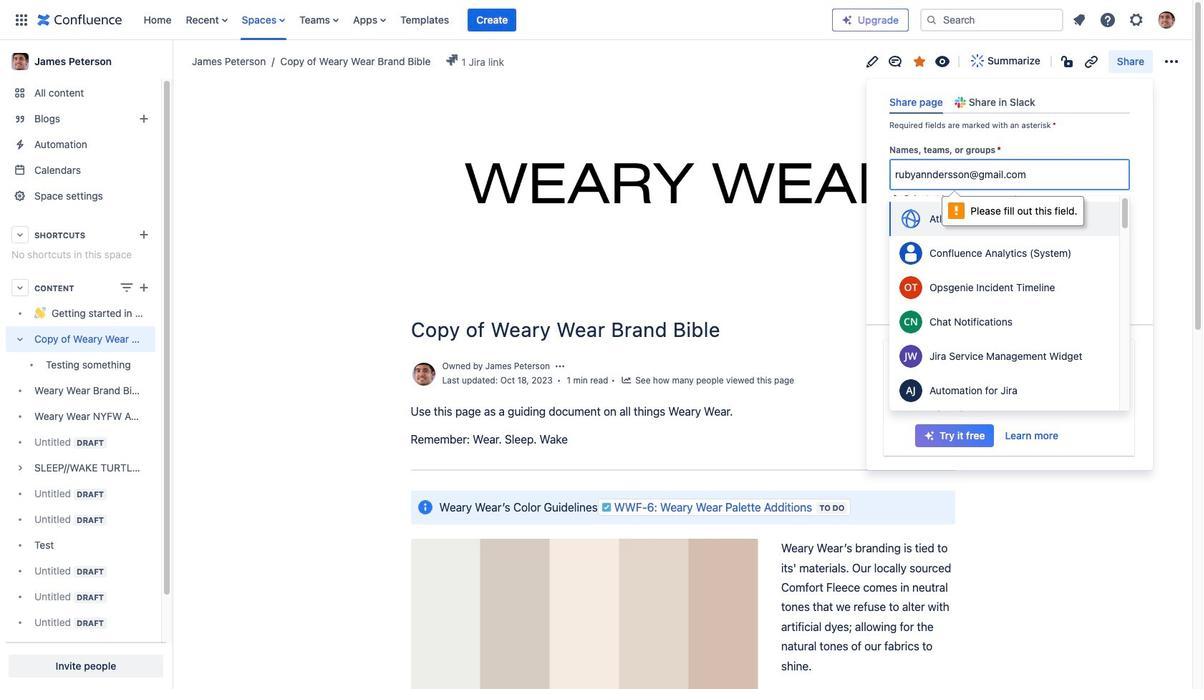 Task type: locate. For each thing, give the bounding box(es) containing it.
0 horizontal spatial list
[[136, 0, 832, 40]]

stop watching image
[[934, 53, 951, 70]]

manage page ownership image
[[554, 361, 566, 373]]

None text field
[[895, 168, 1029, 182]]

Anything they should know? text field
[[890, 230, 1130, 284]]

tree item
[[6, 327, 155, 378]]

panel info image
[[417, 499, 434, 517]]

neutrals.png image
[[411, 539, 758, 690]]

confluence image
[[37, 11, 122, 28], [37, 11, 122, 28]]

your profile and preferences image
[[1158, 11, 1175, 28]]

1 horizontal spatial list
[[1067, 7, 1184, 33]]

list item
[[468, 8, 517, 31]]

list
[[136, 0, 832, 40], [1067, 7, 1184, 33]]

group
[[915, 425, 1067, 448]]

appswitcher icon image
[[13, 11, 30, 28]]

more actions image
[[1163, 53, 1181, 70]]

list for appswitcher icon
[[136, 0, 832, 40]]

tree inside space element
[[6, 301, 155, 662]]

space element
[[0, 40, 172, 690]]

copy link image
[[1083, 53, 1100, 70]]

create a blog image
[[135, 110, 153, 128]]

Search field
[[920, 8, 1064, 31]]

collapse sidebar image
[[156, 47, 188, 76]]

tab list
[[884, 90, 1136, 114]]

tree
[[6, 301, 155, 662]]

banner
[[0, 0, 1193, 40]]

tree item inside space element
[[6, 327, 155, 378]]

None search field
[[920, 8, 1064, 31]]



Task type: vqa. For each thing, say whether or not it's contained in the screenshot.
'list item' inside list
yes



Task type: describe. For each thing, give the bounding box(es) containing it.
add shortcut image
[[135, 226, 153, 244]]

change view image
[[118, 279, 135, 297]]

list for premium image
[[1067, 7, 1184, 33]]

error image
[[890, 193, 901, 205]]

premium image
[[842, 14, 853, 25]]

global element
[[9, 0, 832, 40]]

settings icon image
[[1128, 11, 1145, 28]]

search image
[[926, 14, 938, 25]]

unstar image
[[911, 53, 928, 70]]

more information about james peterson image
[[411, 362, 437, 388]]

no restrictions image
[[1060, 53, 1077, 70]]

edit this page image
[[864, 53, 881, 70]]

help icon image
[[1100, 11, 1117, 28]]

list item inside global element
[[468, 8, 517, 31]]

notification icon image
[[1071, 11, 1088, 28]]

create a page image
[[135, 279, 153, 297]]



